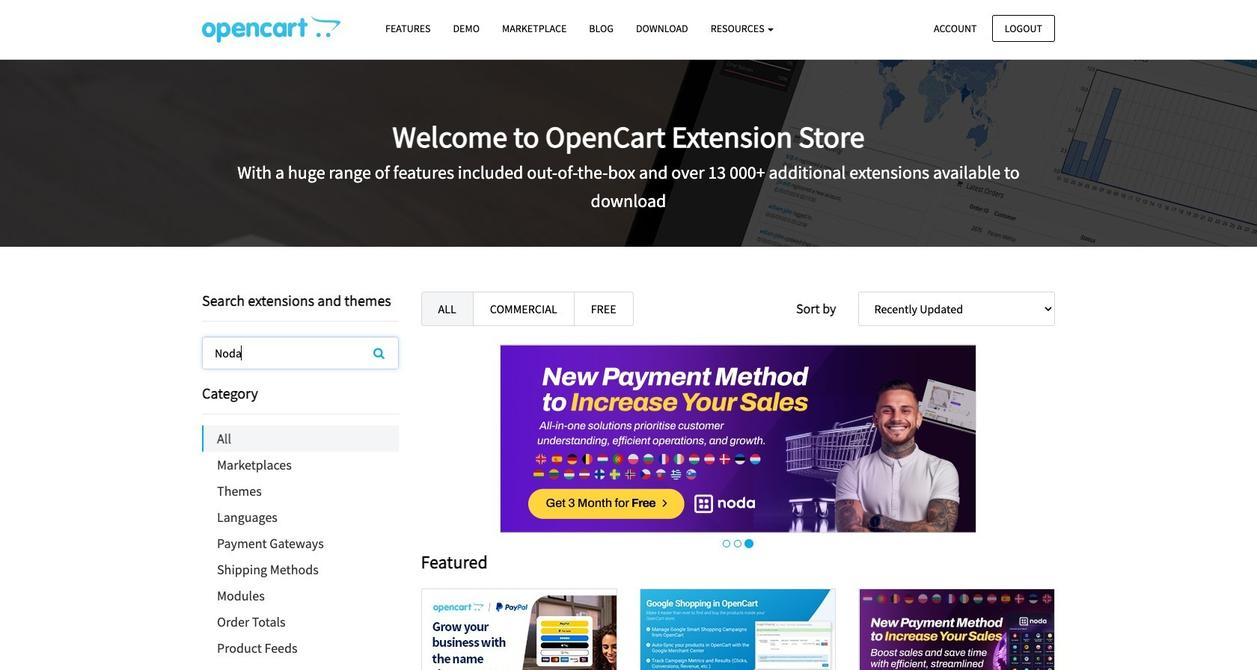 Task type: vqa. For each thing, say whether or not it's contained in the screenshot.
"PayPal Checkout Integration" image
yes



Task type: describe. For each thing, give the bounding box(es) containing it.
node image
[[500, 344, 977, 534]]

search image
[[374, 347, 385, 359]]



Task type: locate. For each thing, give the bounding box(es) containing it.
opencart extensions image
[[202, 16, 341, 43]]

None text field
[[203, 338, 398, 369]]

noda image
[[860, 590, 1055, 671]]

google shopping for opencart image
[[641, 590, 836, 671]]

paypal checkout integration image
[[422, 590, 617, 671]]



